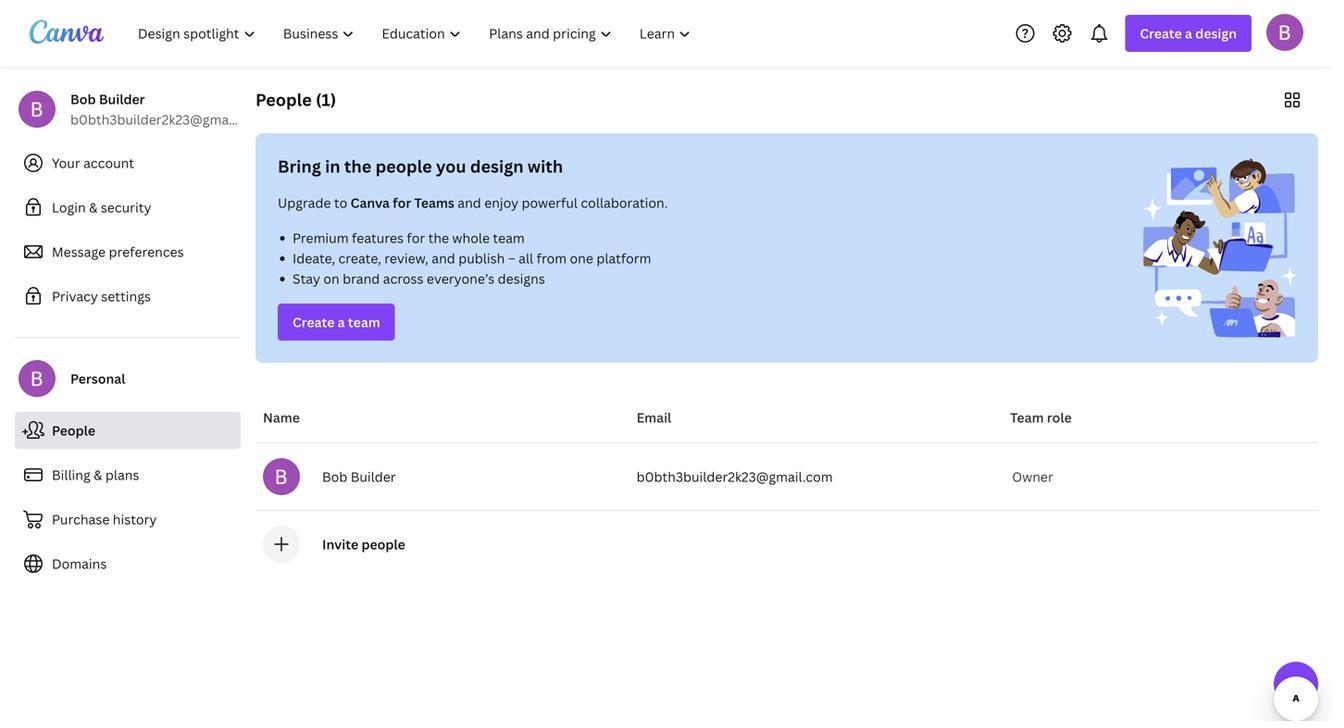 Task type: vqa. For each thing, say whether or not it's contained in the screenshot.
History
yes



Task type: locate. For each thing, give the bounding box(es) containing it.
one
[[570, 250, 593, 267]]

0 horizontal spatial create
[[293, 313, 335, 331]]

and up everyone's
[[432, 250, 455, 267]]

to
[[334, 194, 347, 212]]

design left bob builder "image"
[[1196, 25, 1237, 42]]

builder inside button
[[351, 468, 396, 486]]

bob inside bob builder b0bth3builder2k23@gmail.com
[[70, 90, 96, 108]]

list containing premium features for the whole team
[[278, 228, 772, 289]]

privacy
[[52, 288, 98, 305]]

create a team
[[293, 313, 380, 331]]

builder
[[99, 90, 145, 108], [351, 468, 396, 486]]

premium features for the whole team ideate, create, review, and publish – all from one platform stay on brand across everyone's designs
[[293, 229, 651, 288]]

team up –
[[493, 229, 525, 247]]

bob up your account
[[70, 90, 96, 108]]

builder inside bob builder b0bth3builder2k23@gmail.com
[[99, 90, 145, 108]]

builder for bob builder
[[351, 468, 396, 486]]

1 vertical spatial design
[[470, 155, 524, 178]]

0 horizontal spatial and
[[432, 250, 455, 267]]

1 vertical spatial create
[[293, 313, 335, 331]]

0 horizontal spatial bob
[[70, 90, 96, 108]]

people
[[256, 88, 312, 111], [52, 422, 95, 439]]

builder up your account link on the left of the page
[[99, 90, 145, 108]]

builder for bob builder b0bth3builder2k23@gmail.com
[[99, 90, 145, 108]]

security
[[101, 199, 151, 216]]

all
[[519, 250, 534, 267]]

everyone's
[[427, 270, 495, 288]]

publish
[[459, 250, 505, 267]]

a
[[1185, 25, 1193, 42], [338, 313, 345, 331]]

for
[[393, 194, 411, 212], [407, 229, 425, 247]]

the
[[344, 155, 372, 178], [428, 229, 449, 247]]

1 vertical spatial team
[[348, 313, 380, 331]]

1 horizontal spatial builder
[[351, 468, 396, 486]]

0 vertical spatial for
[[393, 194, 411, 212]]

teams
[[414, 194, 455, 212]]

1 vertical spatial a
[[338, 313, 345, 331]]

1 horizontal spatial the
[[428, 229, 449, 247]]

create a design
[[1140, 25, 1237, 42]]

0 vertical spatial bob
[[70, 90, 96, 108]]

1 horizontal spatial create
[[1140, 25, 1182, 42]]

upgrade
[[278, 194, 331, 212]]

create inside dropdown button
[[1140, 25, 1182, 42]]

bob up invite
[[322, 468, 347, 486]]

bob
[[70, 90, 96, 108], [322, 468, 347, 486]]

whole
[[452, 229, 490, 247]]

invite people
[[322, 536, 405, 553]]

create
[[1140, 25, 1182, 42], [293, 313, 335, 331]]

0 horizontal spatial builder
[[99, 90, 145, 108]]

role
[[1047, 409, 1072, 426]]

domains
[[52, 555, 107, 573]]

design
[[1196, 25, 1237, 42], [470, 155, 524, 178]]

1 vertical spatial &
[[94, 466, 102, 484]]

0 horizontal spatial a
[[338, 313, 345, 331]]

people left '(1)'
[[256, 88, 312, 111]]

1 horizontal spatial people
[[256, 88, 312, 111]]

0 vertical spatial people
[[256, 88, 312, 111]]

canva
[[351, 194, 390, 212]]

history
[[113, 511, 157, 528]]

create inside button
[[293, 313, 335, 331]]

and
[[458, 194, 481, 212], [432, 250, 455, 267]]

billing & plans
[[52, 466, 139, 484]]

from
[[537, 250, 567, 267]]

and left the enjoy
[[458, 194, 481, 212]]

people right invite
[[362, 536, 405, 553]]

& left plans
[[94, 466, 102, 484]]

1 horizontal spatial design
[[1196, 25, 1237, 42]]

people for people
[[52, 422, 95, 439]]

1 vertical spatial builder
[[351, 468, 396, 486]]

0 vertical spatial and
[[458, 194, 481, 212]]

for up review,
[[407, 229, 425, 247]]

bob builder
[[322, 468, 396, 486]]

people left the you
[[376, 155, 432, 178]]

enjoy
[[484, 194, 519, 212]]

1 vertical spatial bob
[[322, 468, 347, 486]]

1 vertical spatial the
[[428, 229, 449, 247]]

message preferences
[[52, 243, 184, 261]]

with
[[528, 155, 563, 178]]

team inside premium features for the whole team ideate, create, review, and publish – all from one platform stay on brand across everyone's designs
[[493, 229, 525, 247]]

name
[[263, 409, 300, 426]]

you
[[436, 155, 466, 178]]

1 horizontal spatial bob
[[322, 468, 347, 486]]

stay
[[293, 270, 320, 288]]

bob builder b0bth3builder2k23@gmail.com
[[70, 90, 267, 128]]

0 vertical spatial the
[[344, 155, 372, 178]]

0 vertical spatial builder
[[99, 90, 145, 108]]

people up billing at the left bottom
[[52, 422, 95, 439]]

for right canva
[[393, 194, 411, 212]]

0 vertical spatial design
[[1196, 25, 1237, 42]]

design up the enjoy
[[470, 155, 524, 178]]

design inside dropdown button
[[1196, 25, 1237, 42]]

a inside create a design dropdown button
[[1185, 25, 1193, 42]]

the right in
[[344, 155, 372, 178]]

0 vertical spatial a
[[1185, 25, 1193, 42]]

team
[[493, 229, 525, 247], [348, 313, 380, 331]]

message
[[52, 243, 106, 261]]

1 horizontal spatial a
[[1185, 25, 1193, 42]]

the left whole
[[428, 229, 449, 247]]

0 vertical spatial create
[[1140, 25, 1182, 42]]

the inside premium features for the whole team ideate, create, review, and publish – all from one platform stay on brand across everyone's designs
[[428, 229, 449, 247]]

1 vertical spatial b0bth3builder2k23@gmail.com
[[637, 468, 833, 486]]

0 vertical spatial &
[[89, 199, 98, 216]]

team
[[1010, 409, 1044, 426]]

0 horizontal spatial people
[[52, 422, 95, 439]]

create,
[[338, 250, 381, 267]]

&
[[89, 199, 98, 216], [94, 466, 102, 484]]

1 horizontal spatial and
[[458, 194, 481, 212]]

1 vertical spatial for
[[407, 229, 425, 247]]

a inside create a team button
[[338, 313, 345, 331]]

team role
[[1010, 409, 1072, 426]]

brand
[[343, 270, 380, 288]]

features
[[352, 229, 404, 247]]

ideate,
[[293, 250, 335, 267]]

& right the login
[[89, 199, 98, 216]]

email
[[637, 409, 672, 426]]

1 vertical spatial people
[[52, 422, 95, 439]]

bob inside button
[[322, 468, 347, 486]]

0 horizontal spatial b0bth3builder2k23@gmail.com
[[70, 111, 267, 128]]

personal
[[70, 370, 125, 388]]

people
[[376, 155, 432, 178], [362, 536, 405, 553]]

0 horizontal spatial design
[[470, 155, 524, 178]]

bob builder image
[[1267, 14, 1304, 51]]

0 horizontal spatial team
[[348, 313, 380, 331]]

premium
[[293, 229, 349, 247]]

0 vertical spatial people
[[376, 155, 432, 178]]

team down brand
[[348, 313, 380, 331]]

1 horizontal spatial team
[[493, 229, 525, 247]]

b0bth3builder2k23@gmail.com
[[70, 111, 267, 128], [637, 468, 833, 486]]

0 vertical spatial team
[[493, 229, 525, 247]]

builder up invite people button
[[351, 468, 396, 486]]

0 horizontal spatial the
[[344, 155, 372, 178]]

1 vertical spatial and
[[432, 250, 455, 267]]

list
[[278, 228, 772, 289]]

create for create a design
[[1140, 25, 1182, 42]]

–
[[508, 250, 516, 267]]



Task type: describe. For each thing, give the bounding box(es) containing it.
bring in the people you design with
[[278, 155, 563, 178]]

for inside premium features for the whole team ideate, create, review, and publish – all from one platform stay on brand across everyone's designs
[[407, 229, 425, 247]]

create a design button
[[1125, 15, 1252, 52]]

across
[[383, 270, 424, 288]]

collaboration.
[[581, 194, 668, 212]]

designs
[[498, 270, 545, 288]]

& for billing
[[94, 466, 102, 484]]

& for login
[[89, 199, 98, 216]]

login
[[52, 199, 86, 216]]

plans
[[105, 466, 139, 484]]

create for create a team
[[293, 313, 335, 331]]

1 horizontal spatial b0bth3builder2k23@gmail.com
[[637, 468, 833, 486]]

people for people (1)
[[256, 88, 312, 111]]

purchase history
[[52, 511, 157, 528]]

team inside button
[[348, 313, 380, 331]]

people (1)
[[256, 88, 336, 111]]

in
[[325, 155, 340, 178]]

account
[[83, 154, 134, 172]]

on
[[323, 270, 340, 288]]

domains link
[[15, 545, 241, 582]]

review,
[[385, 250, 429, 267]]

top level navigation element
[[126, 15, 707, 52]]

invite
[[322, 536, 358, 553]]

message preferences link
[[15, 233, 241, 270]]

0 vertical spatial b0bth3builder2k23@gmail.com
[[70, 111, 267, 128]]

create a team button
[[278, 304, 395, 341]]

bob builder button
[[263, 458, 622, 495]]

bring
[[278, 155, 321, 178]]

privacy settings link
[[15, 278, 241, 315]]

your account
[[52, 154, 134, 172]]

your account link
[[15, 144, 241, 181]]

purchase
[[52, 511, 110, 528]]

billing & plans link
[[15, 457, 241, 494]]

preferences
[[109, 243, 184, 261]]

1 vertical spatial people
[[362, 536, 405, 553]]

settings
[[101, 288, 151, 305]]

a for design
[[1185, 25, 1193, 42]]

a for team
[[338, 313, 345, 331]]

purchase history link
[[15, 501, 241, 538]]

powerful
[[522, 194, 578, 212]]

owner button
[[1010, 458, 1063, 495]]

billing
[[52, 466, 90, 484]]

(1)
[[316, 88, 336, 111]]

upgrade to canva for teams and enjoy powerful collaboration.
[[278, 194, 668, 212]]

people link
[[15, 412, 241, 449]]

login & security link
[[15, 189, 241, 226]]

invite people button
[[322, 536, 405, 553]]

bob for bob builder b0bth3builder2k23@gmail.com
[[70, 90, 96, 108]]

owner
[[1012, 468, 1054, 486]]

login & security
[[52, 199, 151, 216]]

your
[[52, 154, 80, 172]]

privacy settings
[[52, 288, 151, 305]]

bob for bob builder
[[322, 468, 347, 486]]

and inside premium features for the whole team ideate, create, review, and publish – all from one platform stay on brand across everyone's designs
[[432, 250, 455, 267]]

platform
[[597, 250, 651, 267]]



